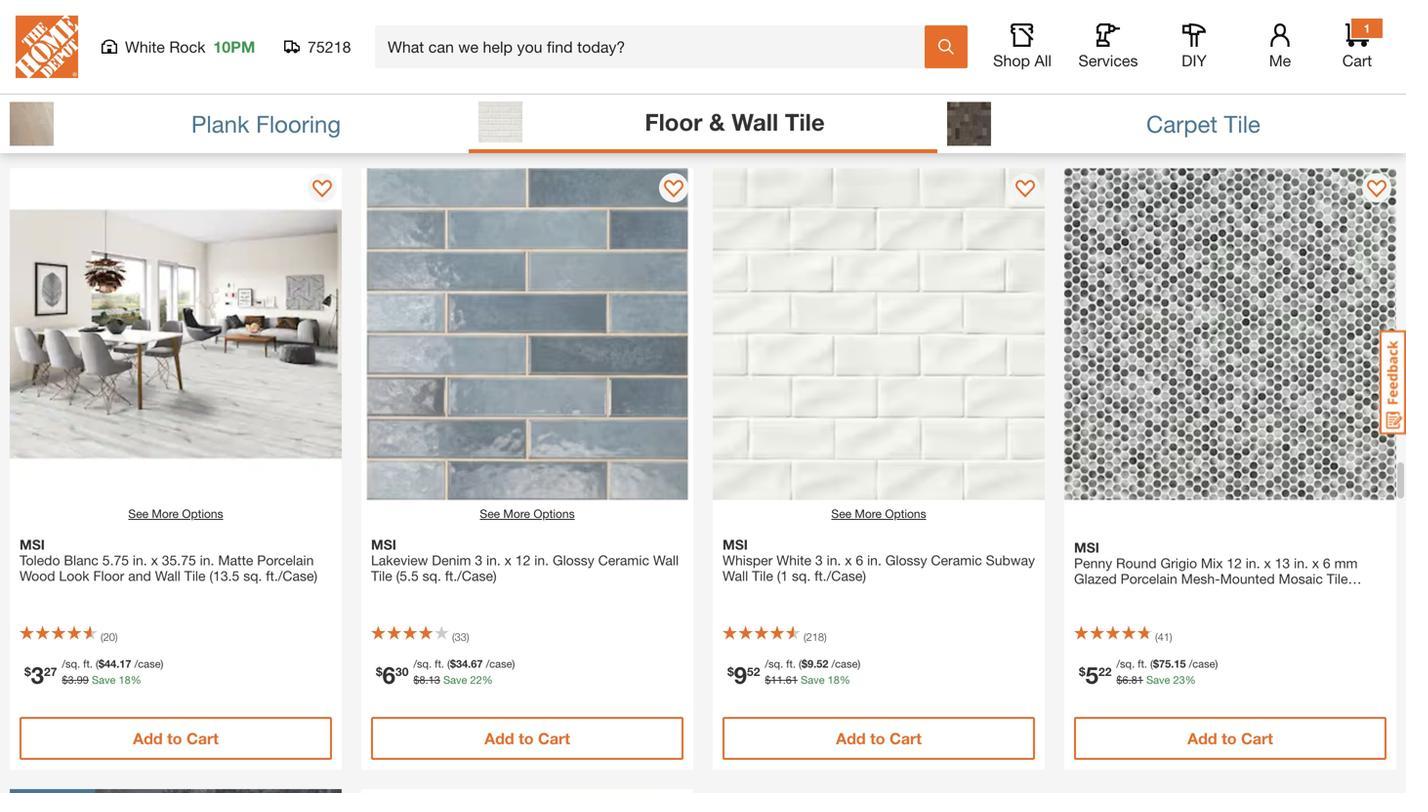 Task type: locate. For each thing, give the bounding box(es) containing it.
25
[[119, 53, 131, 65], [470, 53, 482, 65]]

2 horizontal spatial see more options link
[[831, 505, 926, 523]]

0 vertical spatial 13
[[1275, 556, 1290, 572]]

see up 5.75
[[128, 507, 149, 521]]

save inside $ 6 30 /sq. ft. ( $ 34 . 67 /case ) $ 8 . 13 save 22 %
[[443, 674, 467, 687]]

3 more from the left
[[855, 507, 882, 521]]

/sq. inside $ 5 22 /sq. ft. ( $ 75 . 15 /case ) $ 6 . 81 save 23 %
[[1116, 658, 1135, 671]]

25 for 43
[[470, 53, 482, 65]]

1 horizontal spatial 25
[[470, 53, 482, 65]]

glossy for 9
[[885, 553, 927, 569]]

24
[[428, 53, 440, 65], [1173, 53, 1185, 65]]

10pm
[[213, 38, 255, 56]]

1 horizontal spatial ft./case)
[[445, 568, 497, 584]]

% inside $ 9 52 /sq. ft. ( $ 9 . 52 /case ) $ 11 . 61 save 18 %
[[840, 674, 850, 687]]

/sq. inside $ 2 62 /sq. ft. $ 40 . 71 /case ) $ 3 . 49 save 25 %
[[62, 37, 80, 49]]

2 18 from the left
[[828, 674, 840, 687]]

18 inside $ 9 52 /sq. ft. ( $ 9 . 52 /case ) $ 11 . 61 save 18 %
[[828, 674, 840, 687]]

2 25 from the left
[[470, 53, 482, 65]]

$
[[99, 37, 104, 49], [450, 37, 456, 49], [24, 44, 31, 58], [1079, 44, 1085, 58], [62, 53, 68, 65], [413, 53, 419, 65], [1116, 53, 1122, 65], [99, 658, 104, 671], [450, 658, 456, 671], [802, 658, 808, 671], [1153, 658, 1159, 671], [24, 665, 31, 679], [376, 665, 382, 679], [727, 665, 734, 679], [1079, 665, 1085, 679], [62, 674, 68, 687], [413, 674, 419, 687], [765, 674, 771, 687], [1116, 674, 1122, 687]]

floor left and
[[93, 568, 124, 584]]

save down 37
[[443, 53, 467, 65]]

services button
[[1077, 23, 1139, 70]]

1 horizontal spatial 52
[[816, 658, 828, 671]]

floor & wall tile
[[645, 108, 825, 135]]

msi inside msi penny round grigio mix 12 in. x 13 in. x 6 mm glazed porcelain mesh-mounted mosaic tile (14.36 sq. ft. / case)
[[1074, 540, 1099, 556]]

1 more from the left
[[152, 507, 179, 521]]

0 horizontal spatial 18
[[119, 674, 131, 687]]

1 vertical spatial 13
[[428, 674, 440, 687]]

mounted
[[1220, 571, 1275, 587]]

ceramic inside msi whisper white 3 in. x 6 in. glossy ceramic subway wall tile (1 sq. ft./case)
[[931, 553, 982, 569]]

0 horizontal spatial see more options
[[128, 507, 223, 521]]

round
[[1116, 556, 1157, 572]]

1 horizontal spatial more
[[503, 507, 530, 521]]

( inside $ 6 30 /sq. ft. ( $ 34 . 67 /case ) $ 8 . 13 save 22 %
[[447, 658, 450, 671]]

1 display image from the left
[[312, 180, 332, 200]]

x right denim
[[504, 553, 512, 569]]

% down 71
[[131, 53, 141, 65]]

% down 17
[[131, 674, 141, 687]]

display image
[[664, 180, 684, 200]]

ft. inside $ 6 30 /sq. ft. ( $ 34 . 67 /case ) $ 8 . 13 save 22 %
[[435, 658, 444, 671]]

2 for $ 2 04
[[1085, 40, 1099, 68]]

0 horizontal spatial 13
[[428, 674, 440, 687]]

options up msi lakeview denim 3 in. x 12 in. glossy ceramic wall tile (5.5 sq. ft./case)
[[533, 507, 575, 521]]

ft. up 81
[[1138, 658, 1147, 671]]

0 vertical spatial white
[[125, 38, 165, 56]]

glossy inside msi lakeview denim 3 in. x 12 in. glossy ceramic wall tile (5.5 sq. ft./case)
[[553, 553, 594, 569]]

ft. inside '$ 3 27 /sq. ft. ( $ 44 . 17 /case ) $ 3 . 99 save 18 %'
[[83, 658, 93, 671]]

floor inside floor & wall tile button
[[645, 108, 702, 135]]

1 horizontal spatial see more options
[[480, 507, 575, 521]]

1 horizontal spatial 18
[[828, 674, 840, 687]]

see more options link for 9
[[831, 505, 926, 523]]

x left mosaic
[[1264, 556, 1271, 572]]

ft. inside $ 2 62 /sq. ft. $ 40 . 71 /case ) $ 3 . 49 save 25 %
[[83, 37, 93, 49]]

35.75
[[162, 553, 196, 569]]

tile left (13.5
[[184, 568, 206, 584]]

2 see from the left
[[480, 507, 500, 521]]

cart 1
[[1342, 21, 1372, 70]]

( 20 )
[[101, 631, 118, 644]]

1 18 from the left
[[119, 674, 131, 687]]

52 down 218
[[816, 658, 828, 671]]

ft./case)
[[266, 568, 318, 584], [445, 568, 497, 584], [814, 568, 866, 584]]

save down 75
[[1146, 674, 1170, 687]]

add up the capella red 2.25 in. x 10 in. matte porcelain stone look floor and wall tile (5.15 sq. ft./case) image
[[484, 730, 514, 748]]

2 horizontal spatial more
[[855, 507, 882, 521]]

save right 61
[[801, 674, 825, 687]]

1 horizontal spatial floor
[[645, 108, 702, 135]]

3 see more options from the left
[[831, 507, 926, 521]]

see up msi lakeview denim 3 in. x 12 in. glossy ceramic wall tile (5.5 sq. ft./case)
[[480, 507, 500, 521]]

1
[[1364, 21, 1370, 35]]

0 horizontal spatial porcelain
[[257, 553, 314, 569]]

porcelain right matte on the bottom left of page
[[257, 553, 314, 569]]

tile left (1
[[752, 568, 773, 584]]

wall inside button
[[732, 108, 778, 135]]

6 inside msi whisper white 3 in. x 6 in. glossy ceramic subway wall tile (1 sq. ft./case)
[[856, 553, 863, 569]]

9 left 11
[[734, 662, 747, 689]]

more up msi whisper white 3 in. x 6 in. glossy ceramic subway wall tile (1 sq. ft./case)
[[855, 507, 882, 521]]

9 down ( 218 )
[[808, 658, 813, 671]]

/sq.
[[62, 37, 80, 49], [413, 37, 432, 49], [62, 658, 80, 671], [413, 658, 432, 671], [765, 658, 783, 671], [1116, 658, 1135, 671]]

22 left 81
[[1099, 665, 1112, 679]]

/sq. up 81
[[1116, 658, 1135, 671]]

x inside msi whisper white 3 in. x 6 in. glossy ceramic subway wall tile (1 sq. ft./case)
[[845, 553, 852, 569]]

display image for 9
[[1015, 180, 1035, 200]]

add
[[133, 108, 163, 127], [484, 108, 514, 127], [1187, 108, 1217, 127], [133, 730, 163, 748], [484, 730, 514, 748], [836, 730, 866, 748], [1187, 730, 1217, 748]]

denim
[[432, 553, 471, 569]]

( inside "2 43 /sq. ft. ( $ 37 . 89 /case ) $ 3 . 24 save 25 %"
[[447, 37, 450, 49]]

ft. left 37
[[435, 37, 444, 49]]

2 left 69
[[1122, 53, 1128, 65]]

1 horizontal spatial white
[[776, 553, 811, 569]]

mm
[[1334, 556, 1358, 572]]

% inside $ 5 22 /sq. ft. ( $ 75 . 15 /case ) $ 6 . 81 save 23 %
[[1185, 674, 1196, 687]]

13 right 8
[[428, 674, 440, 687]]

ft./case) inside msi toledo blanc 5.75 in. x 35.75 in. matte porcelain wood look floor and wall tile (13.5 sq. ft./case)
[[266, 568, 318, 584]]

carpet
[[1146, 110, 1218, 137]]

x left 35.75
[[151, 553, 158, 569]]

ft./case) right matte on the bottom left of page
[[266, 568, 318, 584]]

12 right mix
[[1227, 556, 1242, 572]]

sq. right (13.5
[[243, 568, 262, 584]]

24 inside "2 43 /sq. ft. ( $ 37 . 89 /case ) $ 3 . 24 save 25 %"
[[428, 53, 440, 65]]

% right 61
[[840, 674, 850, 687]]

ceramic inside msi lakeview denim 3 in. x 12 in. glossy ceramic wall tile (5.5 sq. ft./case)
[[598, 553, 649, 569]]

/case
[[134, 37, 161, 49], [486, 37, 512, 49], [1189, 37, 1215, 49], [134, 658, 161, 671], [486, 658, 512, 671], [831, 658, 858, 671], [1189, 658, 1215, 671]]

1 ft./case) from the left
[[266, 568, 318, 584]]

ft. up 61
[[786, 658, 796, 671]]

see more options for 9
[[831, 507, 926, 521]]

1 horizontal spatial ceramic
[[931, 553, 982, 569]]

27
[[44, 665, 57, 679]]

1 vertical spatial porcelain
[[1121, 571, 1177, 587]]

ft. inside $ 9 52 /sq. ft. ( $ 9 . 52 /case ) $ 11 . 61 save 18 %
[[786, 658, 796, 671]]

18 down 17
[[119, 674, 131, 687]]

2 horizontal spatial ft./case)
[[814, 568, 866, 584]]

1 see more options from the left
[[128, 507, 223, 521]]

x for 6
[[504, 553, 512, 569]]

1 horizontal spatial 24
[[1173, 53, 1185, 65]]

tile right &
[[785, 108, 825, 135]]

% down 15
[[1185, 674, 1196, 687]]

2 ft./case) from the left
[[445, 568, 497, 584]]

rock
[[169, 38, 205, 56]]

0 horizontal spatial 24
[[428, 53, 440, 65]]

see more options up msi whisper white 3 in. x 6 in. glossy ceramic subway wall tile (1 sq. ft./case)
[[831, 507, 926, 521]]

/sq. up 8
[[413, 658, 432, 671]]

save inside '$ 3 27 /sq. ft. ( $ 44 . 17 /case ) $ 3 . 99 save 18 %'
[[92, 674, 116, 687]]

1 options from the left
[[182, 507, 223, 521]]

save down 44
[[92, 674, 116, 687]]

1 horizontal spatial porcelain
[[1121, 571, 1177, 587]]

3 display image from the left
[[1367, 180, 1387, 200]]

69
[[1131, 53, 1143, 65]]

04
[[1099, 44, 1112, 58]]

25 inside "2 43 /sq. ft. ( $ 37 . 89 /case ) $ 3 . 24 save 25 %"
[[470, 53, 482, 65]]

18 right 61
[[828, 674, 840, 687]]

% inside '$ 3 27 /sq. ft. ( $ 44 . 17 /case ) $ 3 . 99 save 18 %'
[[131, 674, 141, 687]]

0 horizontal spatial 22
[[470, 674, 482, 687]]

% right 69
[[1185, 53, 1196, 65]]

save for 5
[[1146, 674, 1170, 687]]

1 horizontal spatial see
[[480, 507, 500, 521]]

/sq. inside "2 43 /sq. ft. ( $ 37 . 89 /case ) $ 3 . 24 save 25 %"
[[413, 37, 432, 49]]

msi whisper white 3 in. x 6 in. glossy ceramic subway wall tile (1 sq. ft./case)
[[723, 537, 1035, 584]]

/sq. inside $ 6 30 /sq. ft. ( $ 34 . 67 /case ) $ 8 . 13 save 22 %
[[413, 658, 432, 671]]

toledo blanc 5.75 in. x 35.75 in. matte porcelain wood look floor and wall tile (13.5 sq. ft./case) image
[[10, 168, 342, 500], [10, 168, 342, 500]]

/case inside $ 5 22 /sq. ft. ( $ 75 . 15 /case ) $ 6 . 81 save 23 %
[[1189, 658, 1215, 671]]

msi inside msi whisper white 3 in. x 6 in. glossy ceramic subway wall tile (1 sq. ft./case)
[[723, 537, 748, 553]]

wall right and
[[155, 568, 181, 584]]

2 horizontal spatial display image
[[1367, 180, 1387, 200]]

msi for 6
[[371, 537, 396, 553]]

) inside $ 2 62 /sq. ft. $ 40 . 71 /case ) $ 3 . 49 save 25 %
[[161, 37, 163, 49]]

/case inside $ 9 52 /sq. ft. ( $ 9 . 52 /case ) $ 11 . 61 save 18 %
[[831, 658, 858, 671]]

sq. left /
[[1116, 587, 1134, 603]]

diy
[[1182, 51, 1207, 70]]

1 horizontal spatial display image
[[1015, 180, 1035, 200]]

ft. left 34
[[435, 658, 444, 671]]

0 horizontal spatial see
[[128, 507, 149, 521]]

save inside $ 2 62 /sq. ft. $ 40 . 71 /case ) $ 3 . 49 save 25 %
[[92, 53, 116, 65]]

6 left 81
[[1122, 674, 1128, 687]]

/sq. up "99"
[[62, 658, 80, 671]]

see more options link
[[128, 505, 223, 523], [480, 505, 575, 523], [831, 505, 926, 523]]

40
[[104, 37, 116, 49]]

porcelain inside msi penny round grigio mix 12 in. x 13 in. x 6 mm glazed porcelain mesh-mounted mosaic tile (14.36 sq. ft. / case)
[[1121, 571, 1177, 587]]

13 left mm
[[1275, 556, 1290, 572]]

ft./case) inside msi whisper white 3 in. x 6 in. glossy ceramic subway wall tile (1 sq. ft./case)
[[814, 568, 866, 584]]

) inside $ 5 22 /sq. ft. ( $ 75 . 15 /case ) $ 6 . 81 save 23 %
[[1215, 658, 1218, 671]]

save down 40
[[92, 53, 116, 65]]

more
[[152, 507, 179, 521], [503, 507, 530, 521], [855, 507, 882, 521]]

ft. for 2
[[83, 37, 93, 49]]

3 options from the left
[[885, 507, 926, 521]]

2 ceramic from the left
[[931, 553, 982, 569]]

0 vertical spatial floor
[[645, 108, 702, 135]]

whisper white 3 in. x 6 in. glossy ceramic subway wall tile (1 sq. ft./case) image
[[713, 168, 1045, 500]]

24 %
[[1173, 53, 1196, 65]]

25 down 71
[[119, 53, 131, 65]]

2 inside "2 43 /sq. ft. ( $ 37 . 89 /case ) $ 3 . 24 save 25 %"
[[382, 40, 395, 68]]

whisper
[[723, 553, 773, 569]]

6
[[856, 553, 863, 569], [1323, 556, 1331, 572], [382, 662, 395, 689], [1122, 674, 1128, 687]]

options
[[182, 507, 223, 521], [533, 507, 575, 521], [885, 507, 926, 521]]

lakeview
[[371, 553, 428, 569]]

1 24 from the left
[[428, 53, 440, 65]]

msi for 9
[[723, 537, 748, 553]]

ft./case) right (1
[[814, 568, 866, 584]]

1 see from the left
[[128, 507, 149, 521]]

0 horizontal spatial ft./case)
[[266, 568, 318, 584]]

tile
[[785, 108, 825, 135], [1224, 110, 1261, 137], [184, 568, 206, 584], [371, 568, 392, 584], [752, 568, 773, 584], [1327, 571, 1348, 587]]

1 horizontal spatial 13
[[1275, 556, 1290, 572]]

1 horizontal spatial 12
[[1227, 556, 1242, 572]]

0 horizontal spatial options
[[182, 507, 223, 521]]

options up 35.75
[[182, 507, 223, 521]]

25 for 2
[[119, 53, 131, 65]]

ft. left /
[[1138, 587, 1150, 603]]

porcelain left mesh-
[[1121, 571, 1177, 587]]

ft./case) up 33
[[445, 568, 497, 584]]

2 horizontal spatial see
[[831, 507, 852, 521]]

tile inside msi toledo blanc 5.75 in. x 35.75 in. matte porcelain wood look floor and wall tile (13.5 sq. ft./case)
[[184, 568, 206, 584]]

msi lakeview denim 3 in. x 12 in. glossy ceramic wall tile (5.5 sq. ft./case)
[[371, 537, 679, 584]]

218
[[806, 631, 824, 644]]

see more options link up msi whisper white 3 in. x 6 in. glossy ceramic subway wall tile (1 sq. ft./case)
[[831, 505, 926, 523]]

ft. for 5
[[1138, 658, 1147, 671]]

1 ceramic from the left
[[598, 553, 649, 569]]

white inside msi whisper white 3 in. x 6 in. glossy ceramic subway wall tile (1 sq. ft./case)
[[776, 553, 811, 569]]

lakeview denim 3 in. x 12 in. glossy ceramic wall tile (5.5 sq. ft./case) image
[[361, 168, 693, 500]]

more up msi lakeview denim 3 in. x 12 in. glossy ceramic wall tile (5.5 sq. ft./case)
[[503, 507, 530, 521]]

1 vertical spatial floor
[[93, 568, 124, 584]]

glossy inside msi whisper white 3 in. x 6 in. glossy ceramic subway wall tile (1 sq. ft./case)
[[885, 553, 927, 569]]

2 horizontal spatial options
[[885, 507, 926, 521]]

see more options link up 35.75
[[128, 505, 223, 523]]

1 see more options link from the left
[[128, 505, 223, 523]]

save
[[92, 53, 116, 65], [443, 53, 467, 65], [92, 674, 116, 687], [443, 674, 467, 687], [801, 674, 825, 687], [1146, 674, 1170, 687]]

save inside $ 5 22 /sq. ft. ( $ 75 . 15 /case ) $ 6 . 81 save 23 %
[[1146, 674, 1170, 687]]

ft./case) inside msi lakeview denim 3 in. x 12 in. glossy ceramic wall tile (5.5 sq. ft./case)
[[445, 568, 497, 584]]

52 left 11
[[747, 665, 760, 679]]

save for 9
[[801, 674, 825, 687]]

ft. inside msi penny round grigio mix 12 in. x 13 in. x 6 mm glazed porcelain mesh-mounted mosaic tile (14.36 sq. ft. / case)
[[1138, 587, 1150, 603]]

look
[[59, 568, 89, 584]]

0 horizontal spatial more
[[152, 507, 179, 521]]

shop all
[[993, 51, 1052, 70]]

sq. inside msi penny round grigio mix 12 in. x 13 in. x 6 mm glazed porcelain mesh-mounted mosaic tile (14.36 sq. ft. / case)
[[1116, 587, 1134, 603]]

sq. right (5.5
[[422, 568, 441, 584]]

6 right (1
[[856, 553, 863, 569]]

/sq. inside $ 9 52 /sq. ft. ( $ 9 . 52 /case ) $ 11 . 61 save 18 %
[[765, 658, 783, 671]]

ft. up 49
[[83, 37, 93, 49]]

/sq. for 6
[[413, 658, 432, 671]]

see more options link for 6
[[480, 505, 575, 523]]

22 down 67
[[470, 674, 482, 687]]

62
[[44, 44, 57, 58]]

more for 3
[[152, 507, 179, 521]]

)
[[161, 37, 163, 49], [512, 37, 515, 49], [115, 631, 118, 644], [467, 631, 469, 644], [824, 631, 827, 644], [1170, 631, 1172, 644], [161, 658, 163, 671], [512, 658, 515, 671], [858, 658, 860, 671], [1215, 658, 1218, 671]]

1 horizontal spatial see more options link
[[480, 505, 575, 523]]

12 inside msi penny round grigio mix 12 in. x 13 in. x 6 mm glazed porcelain mesh-mounted mosaic tile (14.36 sq. ft. / case)
[[1227, 556, 1242, 572]]

1 vertical spatial white
[[776, 553, 811, 569]]

save down 34
[[443, 674, 467, 687]]

tile inside the carpet tile button
[[1224, 110, 1261, 137]]

2 options from the left
[[533, 507, 575, 521]]

3 ft./case) from the left
[[814, 568, 866, 584]]

0 horizontal spatial 9
[[734, 662, 747, 689]]

9
[[808, 658, 813, 671], [734, 662, 747, 689]]

sq. inside msi toledo blanc 5.75 in. x 35.75 in. matte porcelain wood look floor and wall tile (13.5 sq. ft./case)
[[243, 568, 262, 584]]

24 right 69
[[1173, 53, 1185, 65]]

floor
[[645, 108, 702, 135], [93, 568, 124, 584]]

2 left 49
[[31, 40, 44, 68]]

0 horizontal spatial 12
[[515, 553, 531, 569]]

1 glossy from the left
[[553, 553, 594, 569]]

wall left (1
[[723, 568, 748, 584]]

ft. for 9
[[786, 658, 796, 671]]

see more options for 3
[[128, 507, 223, 521]]

see more options up msi lakeview denim 3 in. x 12 in. glossy ceramic wall tile (5.5 sq. ft./case)
[[480, 507, 575, 521]]

18 inside '$ 3 27 /sq. ft. ( $ 44 . 17 /case ) $ 3 . 99 save 18 %'
[[119, 674, 131, 687]]

/case inside $ 2 62 /sq. ft. $ 40 . 71 /case ) $ 3 . 49 save 25 %
[[134, 37, 161, 49]]

1 horizontal spatial 22
[[1099, 665, 1112, 679]]

3 see more options link from the left
[[831, 505, 926, 523]]

floor left &
[[645, 108, 702, 135]]

see for 6
[[480, 507, 500, 521]]

13 inside msi penny round grigio mix 12 in. x 13 in. x 6 mm glazed porcelain mesh-mounted mosaic tile (14.36 sq. ft. / case)
[[1275, 556, 1290, 572]]

$ 2 04
[[1079, 40, 1112, 68]]

89
[[471, 37, 483, 49]]

12
[[515, 553, 531, 569], [1227, 556, 1242, 572]]

( 218 )
[[804, 631, 827, 644]]

ft. up "99"
[[83, 658, 93, 671]]

0 horizontal spatial floor
[[93, 568, 124, 584]]

in.
[[133, 553, 147, 569], [200, 553, 214, 569], [486, 553, 501, 569], [534, 553, 549, 569], [827, 553, 841, 569], [867, 553, 882, 569], [1246, 556, 1260, 572], [1294, 556, 1308, 572]]

/sq. up 11
[[765, 658, 783, 671]]

/sq. for 9
[[765, 658, 783, 671]]

/sq. up 49
[[62, 37, 80, 49]]

ft. for 6
[[435, 658, 444, 671]]

6 left mm
[[1323, 556, 1331, 572]]

add to cart
[[133, 108, 219, 127], [484, 108, 570, 127], [1187, 108, 1273, 127], [133, 730, 219, 748], [484, 730, 570, 748], [836, 730, 922, 748], [1187, 730, 1273, 748]]

options up msi whisper white 3 in. x 6 in. glossy ceramic subway wall tile (1 sq. ft./case)
[[885, 507, 926, 521]]

0 horizontal spatial see more options link
[[128, 505, 223, 523]]

% down 67
[[482, 674, 493, 687]]

2 glossy from the left
[[885, 553, 927, 569]]

msi toledo blanc 5.75 in. x 35.75 in. matte porcelain wood look floor and wall tile (13.5 sq. ft./case)
[[20, 537, 318, 584]]

% down 89 at the top left
[[482, 53, 493, 65]]

see more options link up msi lakeview denim 3 in. x 12 in. glossy ceramic wall tile (5.5 sq. ft./case)
[[480, 505, 575, 523]]

x inside msi toledo blanc 5.75 in. x 35.75 in. matte porcelain wood look floor and wall tile (13.5 sq. ft./case)
[[151, 553, 158, 569]]

tile left (5.5
[[371, 568, 392, 584]]

( inside $ 9 52 /sq. ft. ( $ 9 . 52 /case ) $ 11 . 61 save 18 %
[[799, 658, 802, 671]]

1 horizontal spatial options
[[533, 507, 575, 521]]

white right 40
[[125, 38, 165, 56]]

wall
[[732, 108, 778, 135], [653, 553, 679, 569], [155, 568, 181, 584], [723, 568, 748, 584]]

cart
[[1342, 51, 1372, 70], [186, 108, 219, 127], [538, 108, 570, 127], [1241, 108, 1273, 127], [186, 730, 219, 748], [538, 730, 570, 748], [889, 730, 922, 748], [1241, 730, 1273, 748]]

see
[[128, 507, 149, 521], [480, 507, 500, 521], [831, 507, 852, 521]]

0 vertical spatial porcelain
[[257, 553, 314, 569]]

/sq. right 43
[[413, 37, 432, 49]]

plank flooring image
[[10, 102, 54, 146]]

see up msi whisper white 3 in. x 6 in. glossy ceramic subway wall tile (1 sq. ft./case)
[[831, 507, 852, 521]]

24 right 43
[[428, 53, 440, 65]]

white
[[125, 38, 165, 56], [776, 553, 811, 569]]

wall inside msi toledo blanc 5.75 in. x 35.75 in. matte porcelain wood look floor and wall tile (13.5 sq. ft./case)
[[155, 568, 181, 584]]

add down $ 5 22 /sq. ft. ( $ 75 . 15 /case ) $ 6 . 81 save 23 %
[[1187, 730, 1217, 748]]

0 horizontal spatial 25
[[119, 53, 131, 65]]

6 left 8
[[382, 662, 395, 689]]

wall left whisper
[[653, 553, 679, 569]]

37
[[456, 37, 468, 49]]

plank
[[191, 110, 249, 137]]

12 right denim
[[515, 553, 531, 569]]

add down diy
[[1187, 108, 1217, 127]]

tile right mosaic
[[1327, 571, 1348, 587]]

0 horizontal spatial white
[[125, 38, 165, 56]]

sq. right (1
[[792, 568, 811, 584]]

glossy
[[553, 553, 594, 569], [885, 553, 927, 569]]

wall right &
[[732, 108, 778, 135]]

2 left $ 2 . 69
[[1085, 40, 1099, 68]]

2 for $ 2 . 69
[[1122, 53, 1128, 65]]

porcelain inside msi toledo blanc 5.75 in. x 35.75 in. matte porcelain wood look floor and wall tile (13.5 sq. ft./case)
[[257, 553, 314, 569]]

1 25 from the left
[[119, 53, 131, 65]]

/sq. for 3
[[62, 658, 80, 671]]

msi inside msi lakeview denim 3 in. x 12 in. glossy ceramic wall tile (5.5 sq. ft./case)
[[371, 537, 396, 553]]

$ 2 62 /sq. ft. $ 40 . 71 /case ) $ 3 . 49 save 25 %
[[24, 37, 163, 68]]

3
[[734, 40, 747, 68], [68, 53, 74, 65], [419, 53, 425, 65], [475, 553, 482, 569], [815, 553, 823, 569], [31, 662, 44, 689], [68, 674, 74, 687]]

see more options
[[128, 507, 223, 521], [480, 507, 575, 521], [831, 507, 926, 521]]

3 see from the left
[[831, 507, 852, 521]]

2 horizontal spatial see more options
[[831, 507, 926, 521]]

x for 9
[[845, 553, 852, 569]]

2 see more options link from the left
[[480, 505, 575, 523]]

0 horizontal spatial glossy
[[553, 553, 594, 569]]

$ 3 27 /sq. ft. ( $ 44 . 17 /case ) $ 3 . 99 save 18 %
[[24, 658, 163, 689]]

/sq. inside '$ 3 27 /sq. ft. ( $ 44 . 17 /case ) $ 3 . 99 save 18 %'
[[62, 658, 80, 671]]

2 see more options from the left
[[480, 507, 575, 521]]

ft.
[[83, 37, 93, 49], [435, 37, 444, 49], [1138, 587, 1150, 603], [83, 658, 93, 671], [435, 658, 444, 671], [786, 658, 796, 671], [1138, 658, 1147, 671]]

0 horizontal spatial display image
[[312, 180, 332, 200]]

1 horizontal spatial glossy
[[885, 553, 927, 569]]

25 inside $ 2 62 /sq. ft. $ 40 . 71 /case ) $ 3 . 49 save 25 %
[[119, 53, 131, 65]]

0 horizontal spatial 52
[[747, 665, 760, 679]]

add down $ 9 52 /sq. ft. ( $ 9 . 52 /case ) $ 11 . 61 save 18 %
[[836, 730, 866, 748]]

25 down 89 at the top left
[[470, 53, 482, 65]]

2 inside $ 2 62 /sq. ft. $ 40 . 71 /case ) $ 3 . 49 save 25 %
[[31, 40, 44, 68]]

ft. inside $ 5 22 /sq. ft. ( $ 75 . 15 /case ) $ 6 . 81 save 23 %
[[1138, 658, 1147, 671]]

display image
[[312, 180, 332, 200], [1015, 180, 1035, 200], [1367, 180, 1387, 200]]

3 inside msi lakeview denim 3 in. x 12 in. glossy ceramic wall tile (5.5 sq. ft./case)
[[475, 553, 482, 569]]

2 right 75218
[[382, 40, 395, 68]]

tile right carpet
[[1224, 110, 1261, 137]]

floor inside msi toledo blanc 5.75 in. x 35.75 in. matte porcelain wood look floor and wall tile (13.5 sq. ft./case)
[[93, 568, 124, 584]]

x right (1
[[845, 553, 852, 569]]

2
[[31, 40, 44, 68], [382, 40, 395, 68], [1085, 40, 1099, 68], [1122, 53, 1128, 65]]

12 inside msi lakeview denim 3 in. x 12 in. glossy ceramic wall tile (5.5 sq. ft./case)
[[515, 553, 531, 569]]

more for 6
[[503, 507, 530, 521]]

save inside $ 9 52 /sq. ft. ( $ 9 . 52 /case ) $ 11 . 61 save 18 %
[[801, 674, 825, 687]]

) inside $ 6 30 /sq. ft. ( $ 34 . 67 /case ) $ 8 . 13 save 22 %
[[512, 658, 515, 671]]

msi inside msi toledo blanc 5.75 in. x 35.75 in. matte porcelain wood look floor and wall tile (13.5 sq. ft./case)
[[20, 537, 45, 553]]

msi
[[20, 537, 45, 553], [371, 537, 396, 553], [723, 537, 748, 553], [1074, 540, 1099, 556]]

0 horizontal spatial ceramic
[[598, 553, 649, 569]]

capella red 2.25 in. x 10 in. matte porcelain stone look floor and wall tile (5.15 sq. ft./case) image
[[361, 790, 693, 794]]

&
[[709, 108, 725, 135]]

2 more from the left
[[503, 507, 530, 521]]

2 display image from the left
[[1015, 180, 1035, 200]]

see more options up 35.75
[[128, 507, 223, 521]]

13
[[1275, 556, 1290, 572], [428, 674, 440, 687]]

wood
[[20, 568, 55, 584]]

x inside msi lakeview denim 3 in. x 12 in. glossy ceramic wall tile (5.5 sq. ft./case)
[[504, 553, 512, 569]]

more up msi toledo blanc 5.75 in. x 35.75 in. matte porcelain wood look floor and wall tile (13.5 sq. ft./case)
[[152, 507, 179, 521]]

18 for 3
[[119, 674, 131, 687]]

tile inside floor & wall tile button
[[785, 108, 825, 135]]

white right whisper
[[776, 553, 811, 569]]

x
[[151, 553, 158, 569], [504, 553, 512, 569], [845, 553, 852, 569], [1264, 556, 1271, 572], [1312, 556, 1319, 572]]



Task type: vqa. For each thing, say whether or not it's contained in the screenshot.
the rightmost White
yes



Task type: describe. For each thing, give the bounding box(es) containing it.
save for 3
[[92, 674, 116, 687]]

What can we help you find today? search field
[[388, 26, 924, 67]]

% inside $ 6 30 /sq. ft. ( $ 34 . 67 /case ) $ 8 . 13 save 22 %
[[482, 674, 493, 687]]

41
[[1158, 631, 1170, 644]]

33
[[455, 631, 467, 644]]

add left plank
[[133, 108, 163, 127]]

carpet tile button
[[937, 95, 1406, 153]]

matte
[[218, 553, 253, 569]]

penny round grigio mix 12 in. x 13 in. x 6 mm glazed porcelain mesh-mounted mosaic tile (14.36 sq. ft. / case) image
[[1064, 168, 1396, 500]]

1 horizontal spatial 9
[[808, 658, 813, 671]]

glazed
[[1074, 571, 1117, 587]]

wall inside msi lakeview denim 3 in. x 12 in. glossy ceramic wall tile (5.5 sq. ft./case)
[[653, 553, 679, 569]]

44
[[104, 658, 116, 671]]

2 43 /sq. ft. ( $ 37 . 89 /case ) $ 3 . 24 save 25 %
[[382, 37, 515, 68]]

x for 3
[[151, 553, 158, 569]]

11
[[771, 674, 783, 687]]

3 inside $ 2 62 /sq. ft. $ 40 . 71 /case ) $ 3 . 49 save 25 %
[[68, 53, 74, 65]]

3 inside "2 43 /sq. ft. ( $ 37 . 89 /case ) $ 3 . 24 save 25 %"
[[419, 53, 425, 65]]

22 inside $ 6 30 /sq. ft. ( $ 34 . 67 /case ) $ 8 . 13 save 22 %
[[470, 674, 482, 687]]

$ 6 30 /sq. ft. ( $ 34 . 67 /case ) $ 8 . 13 save 22 %
[[376, 658, 515, 689]]

premium black splitface ledger panel 6 in. x 24 in. natural slate wall tile (8 sq. ft./case) image
[[10, 790, 342, 794]]

see more options link for 3
[[128, 505, 223, 523]]

6 inside $ 6 30 /sq. ft. ( $ 34 . 67 /case ) $ 8 . 13 save 22 %
[[382, 662, 395, 689]]

services
[[1078, 51, 1138, 70]]

) inside "2 43 /sq. ft. ( $ 37 . 89 /case ) $ 3 . 24 save 25 %"
[[512, 37, 515, 49]]

61
[[786, 674, 798, 687]]

options for 3
[[182, 507, 223, 521]]

81
[[1131, 674, 1143, 687]]

all
[[1034, 51, 1052, 70]]

75
[[1159, 658, 1171, 671]]

15
[[1174, 658, 1186, 671]]

17
[[119, 658, 131, 671]]

30
[[395, 665, 409, 679]]

( inside $ 5 22 /sq. ft. ( $ 75 . 15 /case ) $ 6 . 81 save 23 %
[[1150, 658, 1153, 671]]

(14.36
[[1074, 587, 1112, 603]]

( inside '$ 3 27 /sq. ft. ( $ 44 . 17 /case ) $ 3 . 99 save 18 %'
[[96, 658, 99, 671]]

floor & wall tile button
[[469, 95, 937, 153]]

6 inside $ 5 22 /sq. ft. ( $ 75 . 15 /case ) $ 6 . 81 save 23 %
[[1122, 674, 1128, 687]]

22 inside $ 5 22 /sq. ft. ( $ 75 . 15 /case ) $ 6 . 81 save 23 %
[[1099, 665, 1112, 679]]

2 for $ 2 62 /sq. ft. $ 40 . 71 /case ) $ 3 . 49 save 25 %
[[31, 40, 44, 68]]

see for 3
[[128, 507, 149, 521]]

) inside '$ 3 27 /sq. ft. ( $ 44 . 17 /case ) $ 3 . 99 save 18 %'
[[161, 658, 163, 671]]

6 inside msi penny round grigio mix 12 in. x 13 in. x 6 mm glazed porcelain mesh-mounted mosaic tile (14.36 sq. ft. / case)
[[1323, 556, 1331, 572]]

/
[[1154, 587, 1159, 603]]

$ 5 22 /sq. ft. ( $ 75 . 15 /case ) $ 6 . 81 save 23 %
[[1079, 658, 1218, 689]]

add down "2 43 /sq. ft. ( $ 37 . 89 /case ) $ 3 . 24 save 25 %"
[[484, 108, 514, 127]]

options for 6
[[533, 507, 575, 521]]

ft. for 3
[[83, 658, 93, 671]]

mosaic
[[1279, 571, 1323, 587]]

display image for 3
[[312, 180, 332, 200]]

floor & wall tile image
[[478, 100, 522, 144]]

18 for 9
[[828, 674, 840, 687]]

case)
[[1162, 587, 1195, 603]]

( 41 )
[[1155, 631, 1172, 644]]

49
[[77, 53, 89, 65]]

( 33 )
[[452, 631, 469, 644]]

(13.5
[[209, 568, 240, 584]]

5.75
[[102, 553, 129, 569]]

options for 9
[[885, 507, 926, 521]]

wall inside msi whisper white 3 in. x 6 in. glossy ceramic subway wall tile (1 sq. ft./case)
[[723, 568, 748, 584]]

msi for 5
[[1074, 540, 1099, 556]]

tile inside msi whisper white 3 in. x 6 in. glossy ceramic subway wall tile (1 sq. ft./case)
[[752, 568, 773, 584]]

and
[[128, 568, 151, 584]]

add up premium black splitface ledger panel 6 in. x 24 in. natural slate wall tile (8 sq. ft./case) image
[[133, 730, 163, 748]]

/sq. for 5
[[1116, 658, 1135, 671]]

/case inside $ 6 30 /sq. ft. ( $ 34 . 67 /case ) $ 8 . 13 save 22 %
[[486, 658, 512, 671]]

display image for 5
[[1367, 180, 1387, 200]]

23
[[1173, 674, 1185, 687]]

$ inside "$ 2 04"
[[1079, 44, 1085, 58]]

(1
[[777, 568, 788, 584]]

mix
[[1201, 556, 1223, 572]]

x left mm
[[1312, 556, 1319, 572]]

8
[[419, 674, 425, 687]]

see for 9
[[831, 507, 852, 521]]

) inside $ 9 52 /sq. ft. ( $ 9 . 52 /case ) $ 11 . 61 save 18 %
[[858, 658, 860, 671]]

43
[[395, 44, 409, 58]]

save for 6
[[443, 674, 467, 687]]

msi penny round grigio mix 12 in. x 13 in. x 6 mm glazed porcelain mesh-mounted mosaic tile (14.36 sq. ft. / case)
[[1074, 540, 1358, 603]]

% inside $ 2 62 /sq. ft. $ 40 . 71 /case ) $ 3 . 49 save 25 %
[[131, 53, 141, 65]]

see more options for 6
[[480, 507, 575, 521]]

subway
[[986, 553, 1035, 569]]

(5.5
[[396, 568, 419, 584]]

/case inside '$ 3 27 /sq. ft. ( $ 44 . 17 /case ) $ 3 . 99 save 18 %'
[[134, 658, 161, 671]]

71
[[119, 37, 131, 49]]

ceramic for 6
[[598, 553, 649, 569]]

tile inside msi penny round grigio mix 12 in. x 13 in. x 6 mm glazed porcelain mesh-mounted mosaic tile (14.36 sq. ft. / case)
[[1327, 571, 1348, 587]]

% inside "2 43 /sq. ft. ( $ 37 . 89 /case ) $ 3 . 24 save 25 %"
[[482, 53, 493, 65]]

shop all button
[[991, 23, 1054, 70]]

ceramic for 9
[[931, 553, 982, 569]]

3 inside msi whisper white 3 in. x 6 in. glossy ceramic subway wall tile (1 sq. ft./case)
[[815, 553, 823, 569]]

34
[[456, 658, 468, 671]]

flooring
[[256, 110, 341, 137]]

67
[[471, 658, 483, 671]]

the home depot logo image
[[16, 16, 78, 78]]

$ 2 . 69
[[1116, 53, 1143, 65]]

sq. inside msi whisper white 3 in. x 6 in. glossy ceramic subway wall tile (1 sq. ft./case)
[[792, 568, 811, 584]]

grigio
[[1160, 556, 1197, 572]]

diy button
[[1163, 23, 1225, 70]]

/sq. for 2
[[62, 37, 80, 49]]

save inside "2 43 /sq. ft. ( $ 37 . 89 /case ) $ 3 . 24 save 25 %"
[[443, 53, 467, 65]]

mesh-
[[1181, 571, 1220, 587]]

feedback link image
[[1380, 330, 1406, 435]]

sq. inside msi lakeview denim 3 in. x 12 in. glossy ceramic wall tile (5.5 sq. ft./case)
[[422, 568, 441, 584]]

carpet tile
[[1146, 110, 1261, 137]]

99
[[77, 674, 89, 687]]

msi for 3
[[20, 537, 45, 553]]

13 inside $ 6 30 /sq. ft. ( $ 34 . 67 /case ) $ 8 . 13 save 22 %
[[428, 674, 440, 687]]

5
[[1085, 662, 1099, 689]]

75218
[[308, 38, 351, 56]]

blanc
[[64, 553, 99, 569]]

glossy for 6
[[553, 553, 594, 569]]

20
[[103, 631, 115, 644]]

me
[[1269, 51, 1291, 70]]

more for 9
[[855, 507, 882, 521]]

plank flooring
[[191, 110, 341, 137]]

/case inside "2 43 /sq. ft. ( $ 37 . 89 /case ) $ 3 . 24 save 25 %"
[[486, 37, 512, 49]]

75218 button
[[284, 37, 352, 57]]

2 24 from the left
[[1173, 53, 1185, 65]]

$ 9 52 /sq. ft. ( $ 9 . 52 /case ) $ 11 . 61 save 18 %
[[727, 658, 860, 689]]

toledo
[[20, 553, 60, 569]]

me button
[[1249, 23, 1311, 70]]

carpet tile image
[[947, 102, 991, 146]]

shop
[[993, 51, 1030, 70]]

tile inside msi lakeview denim 3 in. x 12 in. glossy ceramic wall tile (5.5 sq. ft./case)
[[371, 568, 392, 584]]

ft. inside "2 43 /sq. ft. ( $ 37 . 89 /case ) $ 3 . 24 save 25 %"
[[435, 37, 444, 49]]

white rock 10pm
[[125, 38, 255, 56]]

plank flooring button
[[0, 95, 469, 153]]

penny
[[1074, 556, 1112, 572]]



